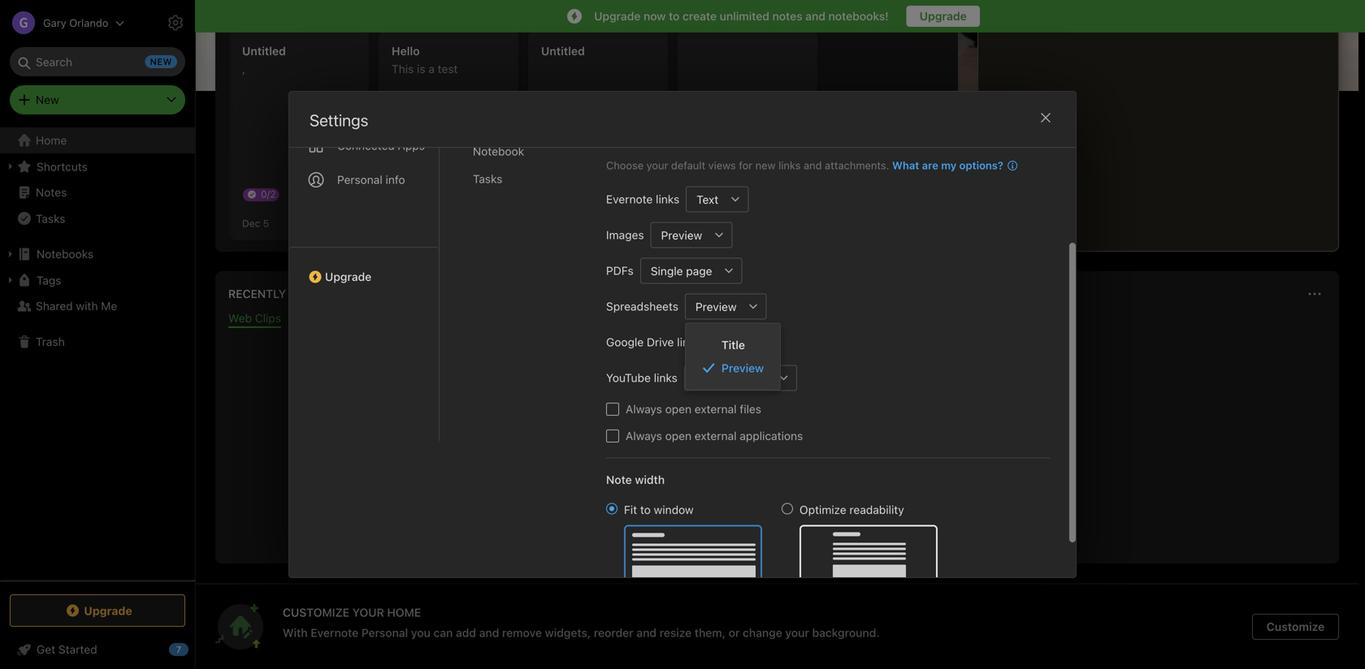 Task type: locate. For each thing, give the bounding box(es) containing it.
and right note
[[804, 159, 822, 171]]

shared with me link
[[0, 293, 194, 319]]

0 vertical spatial preview
[[661, 229, 702, 242]]

None search field
[[21, 47, 174, 76]]

audio tab
[[437, 312, 467, 328]]

1 vertical spatial to
[[640, 504, 651, 517]]

open up save
[[665, 430, 692, 443]]

1 vertical spatial always
[[626, 430, 662, 443]]

home
[[36, 134, 67, 147]]

clip web content button
[[712, 480, 843, 507]]

preview inside field
[[696, 300, 737, 314]]

hello this is a test
[[392, 44, 458, 76]]

december
[[1130, 53, 1182, 64]]

you
[[411, 627, 431, 640]]

evernote
[[606, 193, 653, 206], [311, 627, 359, 640]]

notebook tab
[[460, 138, 580, 165]]

your down links and attachments
[[647, 159, 668, 171]]

tasks down notebook
[[473, 172, 503, 186]]

0 vertical spatial always
[[626, 403, 662, 416]]

tasks tab
[[460, 166, 580, 193]]

resize
[[660, 627, 692, 640]]

to right the now
[[669, 9, 680, 23]]

1 vertical spatial customize
[[1267, 621, 1325, 634]]

options?
[[960, 159, 1004, 171]]

files
[[740, 403, 762, 416]]

option group
[[606, 502, 938, 605]]

personal down your
[[362, 627, 408, 640]]

always for always open external applications
[[626, 430, 662, 443]]

test inside hello this is a test
[[438, 62, 458, 76]]

0 vertical spatial your
[[647, 159, 668, 171]]

evernote down "choose"
[[606, 193, 653, 206]]

0 vertical spatial open
[[665, 403, 692, 416]]

preview button down 'page'
[[685, 294, 741, 320]]

always right the always open external applications option
[[626, 430, 662, 443]]

1 vertical spatial customize button
[[1252, 614, 1339, 640]]

0 horizontal spatial tasks
[[36, 212, 65, 225]]

new right for
[[756, 159, 776, 171]]

1 horizontal spatial untitled
[[541, 44, 585, 58]]

shortcuts button
[[0, 154, 194, 180]]

open up the always open external applications
[[665, 403, 692, 416]]

notes
[[773, 9, 803, 23]]

0 vertical spatial test
[[438, 62, 458, 76]]

single
[[651, 264, 683, 278]]

tab list containing connected apps
[[289, 11, 440, 441]]

preview down 'page'
[[696, 300, 737, 314]]

tab list
[[289, 11, 440, 441], [460, 28, 593, 441], [219, 312, 1336, 328]]

1 vertical spatial your
[[785, 627, 809, 640]]

1 vertical spatial open
[[665, 430, 692, 443]]

Always open external applications checkbox
[[606, 430, 619, 443]]

links left text button
[[656, 193, 680, 206]]

1 untitled from the left
[[242, 44, 286, 58]]

0 vertical spatial upgrade button
[[289, 247, 439, 290]]

external up useful
[[695, 430, 737, 443]]

evernote down customize
[[311, 627, 359, 640]]

links
[[606, 136, 634, 149]]

preview button
[[651, 222, 707, 248], [685, 294, 741, 320]]

2 external from the top
[[695, 430, 737, 443]]

window
[[654, 504, 694, 517]]

preview for images
[[661, 229, 702, 242]]

1 horizontal spatial your
[[785, 627, 809, 640]]

upgrade
[[594, 9, 641, 23], [920, 9, 967, 23], [325, 270, 372, 284], [84, 604, 132, 618]]

preview for spreadsheets
[[696, 300, 737, 314]]

0 vertical spatial preview button
[[651, 222, 707, 248]]

close image
[[1036, 108, 1056, 128]]

views
[[708, 159, 736, 171]]

external up the always open external applications
[[695, 403, 737, 416]]

hello
[[392, 44, 420, 58]]

2 vertical spatial preview
[[722, 362, 764, 375]]

0 vertical spatial to
[[669, 9, 680, 23]]

customize your home with evernote personal you can add and remove widgets, reorder and resize them, or change your background.
[[283, 606, 880, 640]]

youtube
[[606, 371, 651, 385]]

what are my options?
[[892, 159, 1004, 171]]

tree containing home
[[0, 128, 195, 580]]

tab list containing web clips
[[219, 312, 1336, 328]]

tab list for note width
[[460, 28, 593, 441]]

the
[[838, 451, 857, 466]]

preview up single page
[[661, 229, 702, 242]]

0 vertical spatial external
[[695, 403, 737, 416]]

to right fit on the bottom left of the page
[[640, 504, 651, 517]]

always right always open external files option
[[626, 403, 662, 416]]

2 always from the top
[[626, 430, 662, 443]]

1 vertical spatial external
[[695, 430, 737, 443]]

apps
[[398, 139, 425, 152]]

links right for
[[779, 159, 801, 171]]

connected apps
[[337, 139, 425, 152]]

your right the "change"
[[785, 627, 809, 640]]

Always open external files checkbox
[[606, 403, 619, 416]]

spreadsheets
[[606, 300, 679, 313]]

0 horizontal spatial upgrade button
[[10, 595, 185, 627]]

1 always from the top
[[626, 403, 662, 416]]

now
[[644, 9, 666, 23]]

1 open from the top
[[665, 403, 692, 416]]

preview button for images
[[651, 222, 707, 248]]

preview button for spreadsheets
[[685, 294, 741, 320]]

0 horizontal spatial untitled
[[242, 44, 286, 58]]

1 vertical spatial tasks
[[36, 212, 65, 225]]

1 vertical spatial preview button
[[685, 294, 741, 320]]

personal inside customize your home with evernote personal you can add and remove widgets, reorder and resize them, or change your background.
[[362, 627, 408, 640]]

1 vertical spatial personal
[[362, 627, 408, 640]]

fit to window
[[624, 504, 694, 517]]

create
[[683, 9, 717, 23]]

external
[[695, 403, 737, 416], [695, 430, 737, 443]]

tags button
[[0, 267, 194, 293]]

external for files
[[695, 403, 737, 416]]

1 vertical spatial test
[[429, 194, 447, 205]]

1 vertical spatial evernote
[[311, 627, 359, 640]]

are
[[922, 159, 939, 171]]

and right add
[[479, 627, 499, 640]]

tasks
[[473, 172, 503, 186], [36, 212, 65, 225]]

tree
[[0, 128, 195, 580]]

clips
[[255, 312, 281, 325]]

1 external from the top
[[695, 403, 737, 416]]

Optimize readability radio
[[782, 504, 793, 515]]

them,
[[695, 627, 726, 640]]

recently captured button
[[225, 284, 350, 304]]

afternoon,
[[258, 49, 331, 68]]

evernote links
[[606, 193, 680, 206]]

notebooks link
[[0, 241, 194, 267]]

always
[[626, 403, 662, 416], [626, 430, 662, 443]]

untitled inside button
[[541, 44, 585, 58]]

dropdown list menu
[[686, 334, 780, 380]]

expand tags image
[[4, 274, 17, 287]]

tasks down notes
[[36, 212, 65, 225]]

1 vertical spatial preview
[[696, 300, 737, 314]]

your
[[647, 159, 668, 171], [785, 627, 809, 640]]

wednesday, december 13, 2023
[[1064, 53, 1225, 64]]

upgrade button
[[907, 6, 980, 27]]

web clips tab
[[228, 312, 281, 328]]

2 untitled from the left
[[541, 44, 585, 58]]

untitled button
[[528, 31, 668, 241]]

new inside create new note button
[[742, 148, 766, 163]]

5
[[263, 218, 269, 229]]

tasks inside 'button'
[[36, 212, 65, 225]]

2 open from the top
[[665, 430, 692, 443]]

0 vertical spatial tasks
[[473, 172, 503, 186]]

links right drive
[[677, 336, 701, 349]]

tab list containing notebook
[[460, 28, 593, 441]]

this
[[392, 62, 414, 76]]

home link
[[0, 128, 195, 154]]

0 horizontal spatial evernote
[[311, 627, 359, 640]]

personal down the connected
[[337, 173, 383, 187]]

single page
[[651, 264, 712, 278]]

1 horizontal spatial tasks
[[473, 172, 503, 186]]

personal
[[337, 173, 383, 187], [362, 627, 408, 640]]

1 vertical spatial upgrade button
[[10, 595, 185, 627]]

or
[[729, 627, 740, 640]]

new left note
[[742, 148, 766, 163]]

open for always open external applications
[[665, 430, 692, 443]]

untitled for untitled ,
[[242, 44, 286, 58]]

untitled ,
[[242, 44, 286, 76]]

clip web content
[[726, 485, 829, 500]]

preview down title
[[722, 362, 764, 375]]

Choose default view option for PDFs field
[[640, 258, 742, 284]]

shortcuts
[[37, 160, 88, 173]]

1 horizontal spatial upgrade button
[[289, 247, 439, 290]]

applications
[[740, 430, 803, 443]]

width
[[635, 473, 665, 487]]

your
[[353, 606, 384, 620]]

test
[[438, 62, 458, 76], [429, 194, 447, 205]]

preview link
[[686, 357, 780, 380]]

upgrade inside button
[[920, 9, 967, 23]]

0 vertical spatial evernote
[[606, 193, 653, 206]]

preview button up 'single page' button
[[651, 222, 707, 248]]

preview
[[661, 229, 702, 242], [696, 300, 737, 314], [722, 362, 764, 375]]

drive
[[647, 336, 674, 349]]

home
[[387, 606, 421, 620]]

audio
[[437, 312, 467, 325]]

title
[[722, 339, 745, 352]]

create new note button
[[678, 31, 818, 241]]

note width
[[606, 473, 665, 487]]

preview inside choose default view option for images field
[[661, 229, 702, 242]]



Task type: vqa. For each thing, say whether or not it's contained in the screenshot.
content
yes



Task type: describe. For each thing, give the bounding box(es) containing it.
web clips
[[228, 312, 281, 325]]

customize
[[283, 606, 350, 620]]

change
[[743, 627, 783, 640]]

1 horizontal spatial evernote
[[606, 193, 653, 206]]

settings image
[[166, 13, 185, 33]]

Start writing… text field
[[992, 1, 1338, 238]]

text button
[[686, 187, 723, 213]]

expand notebooks image
[[4, 248, 17, 261]]

0 horizontal spatial your
[[647, 159, 668, 171]]

recently
[[228, 287, 286, 301]]

shared
[[36, 300, 73, 313]]

upgrade now to create unlimited notes and notebooks!
[[594, 9, 889, 23]]

notebook
[[473, 145, 524, 158]]

tasks button
[[0, 206, 194, 232]]

external for applications
[[695, 430, 737, 443]]

and right "links"
[[637, 136, 657, 149]]

links and attachments
[[606, 136, 728, 149]]

upgrade button inside tab list
[[289, 247, 439, 290]]

content
[[782, 485, 829, 500]]

youtube links
[[606, 371, 678, 385]]

useful
[[698, 451, 734, 466]]

shared with me
[[36, 300, 117, 313]]

trash
[[36, 335, 65, 349]]

evernote inside customize your home with evernote personal you can add and remove widgets, reorder and resize them, or change your background.
[[311, 627, 359, 640]]

option group containing fit to window
[[606, 502, 938, 605]]

notes link
[[0, 180, 194, 206]]

what
[[892, 159, 919, 171]]

dec 5
[[242, 218, 269, 229]]

notes
[[36, 186, 67, 199]]

save useful information from the web.
[[666, 451, 889, 466]]

0 horizontal spatial to
[[640, 504, 651, 517]]

open for always open external files
[[665, 403, 692, 416]]

is
[[417, 62, 426, 76]]

page
[[686, 264, 712, 278]]

and left resize
[[637, 627, 657, 640]]

web.
[[861, 451, 889, 466]]

untitled for untitled
[[541, 44, 585, 58]]

and right notes
[[806, 9, 826, 23]]

a
[[429, 62, 435, 76]]

0 vertical spatial personal
[[337, 173, 383, 187]]

1 horizontal spatial to
[[669, 9, 680, 23]]

tasks inside tab
[[473, 172, 503, 186]]

,
[[242, 62, 245, 76]]

new
[[36, 93, 59, 106]]

Choose default view option for Images field
[[651, 222, 733, 248]]

wednesday,
[[1064, 53, 1127, 64]]

tab list for save useful information from the web.
[[219, 312, 1336, 328]]

optimize readability
[[800, 504, 904, 517]]

from
[[807, 451, 835, 466]]

always open external applications
[[626, 430, 803, 443]]

13,
[[1185, 53, 1198, 64]]

web
[[228, 312, 252, 325]]

Fit to window radio
[[606, 504, 618, 515]]

Choose default view option for Evernote links field
[[686, 187, 749, 213]]

me
[[101, 300, 117, 313]]

Choose default view option for Spreadsheets field
[[685, 294, 767, 320]]

2023
[[1201, 53, 1225, 64]]

create new note
[[702, 148, 794, 163]]

with
[[283, 627, 308, 640]]

widgets,
[[545, 627, 591, 640]]

can
[[434, 627, 453, 640]]

0 vertical spatial customize button
[[1251, 46, 1339, 72]]

always for always open external files
[[626, 403, 662, 416]]

upgrade inside tab list
[[325, 270, 372, 284]]

create
[[702, 148, 739, 163]]

new button
[[10, 85, 185, 115]]

Search text field
[[21, 47, 174, 76]]

unlimited
[[720, 9, 770, 23]]

Choose default view option for YouTube links field
[[684, 365, 797, 391]]

save
[[666, 451, 695, 466]]

attachments.
[[825, 159, 890, 171]]

my
[[941, 159, 957, 171]]

recently captured
[[228, 287, 350, 301]]

information
[[737, 451, 804, 466]]

trash link
[[0, 329, 194, 355]]

good
[[215, 49, 254, 68]]

preview inside dropdown list menu
[[722, 362, 764, 375]]

background.
[[812, 627, 880, 640]]

gary!
[[335, 49, 374, 68]]

attachments
[[660, 136, 728, 149]]

links down drive
[[654, 371, 678, 385]]

for
[[739, 159, 753, 171]]

always open external files
[[626, 403, 762, 416]]

google drive links
[[606, 336, 701, 349]]

optimize
[[800, 504, 847, 517]]

fit
[[624, 504, 637, 517]]

images
[[606, 228, 644, 242]]

captured
[[289, 287, 350, 301]]

google
[[606, 336, 644, 349]]

dec
[[242, 218, 260, 229]]

notebooks
[[37, 247, 94, 261]]

0 vertical spatial customize
[[1280, 52, 1333, 64]]

notebooks!
[[829, 9, 889, 23]]

add
[[456, 627, 476, 640]]

clip
[[726, 485, 750, 500]]

0/2
[[261, 189, 276, 200]]

good afternoon, gary!
[[215, 49, 374, 68]]

note
[[768, 148, 794, 163]]

connected
[[337, 139, 395, 152]]

your inside customize your home with evernote personal you can add and remove widgets, reorder and resize them, or change your background.
[[785, 627, 809, 640]]

pdfs
[[606, 264, 634, 278]]



